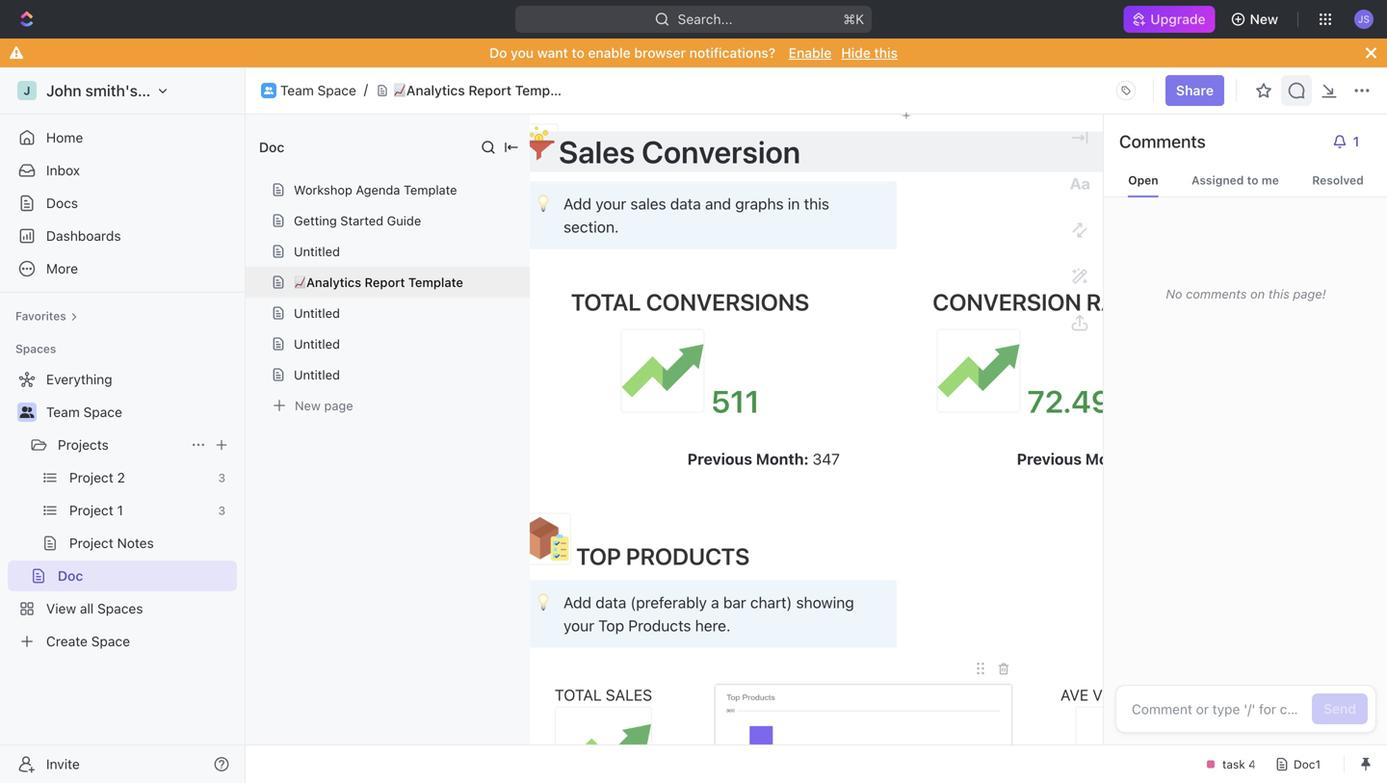 Task type: vqa. For each thing, say whether or not it's contained in the screenshot.
The Search
no



Task type: locate. For each thing, give the bounding box(es) containing it.
add inside add your sales data and graphs in this section.
[[563, 195, 591, 213]]

1 horizontal spatial team space link
[[280, 82, 356, 99]]

docs link
[[8, 188, 237, 219]]

section.
[[563, 218, 619, 236]]

1 horizontal spatial 📈analytics
[[393, 82, 465, 98]]

3 up "project notes" link
[[218, 504, 225, 517]]

1 horizontal spatial your
[[595, 195, 626, 213]]

new right upgrade
[[1250, 11, 1278, 27]]

3 project from the top
[[69, 535, 113, 551]]

bar
[[723, 593, 746, 612]]

add up section.
[[563, 195, 591, 213]]

0 horizontal spatial data
[[595, 593, 626, 612]]

1 vertical spatial 1
[[117, 502, 123, 518]]

1 down "2"
[[117, 502, 123, 518]]

2 horizontal spatial this
[[1268, 287, 1290, 301]]

guide
[[387, 213, 421, 228]]

your up section.
[[595, 195, 626, 213]]

total down section.
[[571, 288, 641, 315]]

previous month: 347
[[687, 450, 840, 468]]

favorites
[[15, 309, 66, 323]]

4 untitled from the top
[[294, 367, 340, 382]]

project down project 1
[[69, 535, 113, 551]]

john smith's workspace, , element
[[17, 81, 37, 100]]

0 vertical spatial 1
[[1353, 133, 1359, 149]]

new for new page
[[295, 398, 321, 413]]

your left the top
[[563, 616, 594, 635]]

0 vertical spatial total
[[571, 288, 641, 315]]

team for topmost team space link
[[280, 82, 314, 98]]

add for add your sales data and graphs in this section.
[[563, 195, 591, 213]]

do
[[489, 45, 507, 61]]

team
[[280, 82, 314, 98], [46, 404, 80, 420]]

no comments on this page!
[[1166, 287, 1326, 301]]

tree containing everything
[[8, 364, 237, 657]]

0 horizontal spatial month:
[[756, 450, 809, 468]]

0 horizontal spatial this
[[804, 195, 829, 213]]

2 💡 from the top
[[535, 592, 552, 613]]

1 3 from the top
[[218, 471, 225, 485]]

1 vertical spatial total
[[555, 686, 602, 704]]

1 horizontal spatial team
[[280, 82, 314, 98]]

1 vertical spatial your
[[563, 616, 594, 635]]

1 vertical spatial 💡
[[535, 592, 552, 613]]

month: down 72.49%
[[1085, 450, 1138, 468]]

0 horizontal spatial new
[[295, 398, 321, 413]]

template up guide
[[404, 183, 457, 197]]

previous down 72.49%
[[1017, 450, 1082, 468]]

browser
[[634, 45, 686, 61]]

1 horizontal spatial team space
[[280, 82, 356, 98]]

0 vertical spatial report
[[469, 82, 512, 98]]

getting
[[294, 213, 337, 228]]

📈analytics
[[393, 82, 465, 98], [294, 275, 361, 289]]

top
[[576, 543, 621, 570]]

here.
[[695, 616, 731, 635]]

spaces up create space link
[[97, 601, 143, 616]]

more button
[[8, 253, 237, 284]]

0 horizontal spatial team
[[46, 404, 80, 420]]

0 vertical spatial project
[[69, 470, 113, 485]]

project for project notes
[[69, 535, 113, 551]]

month:
[[756, 450, 809, 468], [1085, 450, 1138, 468]]

template down guide
[[408, 275, 463, 289]]

john
[[46, 81, 81, 100]]

0 vertical spatial space
[[317, 82, 356, 98]]

project 2
[[69, 470, 125, 485]]

team space inside tree
[[46, 404, 122, 420]]

tree inside sidebar navigation
[[8, 364, 237, 657]]

this right on
[[1268, 287, 1290, 301]]

total
[[571, 288, 641, 315], [555, 686, 602, 704]]

1 inside sidebar navigation
[[117, 502, 123, 518]]

to
[[572, 45, 585, 61], [1247, 173, 1259, 187]]

projects
[[58, 437, 109, 453]]

upgrade
[[1150, 11, 1206, 27]]

1 previous from the left
[[687, 450, 752, 468]]

report down do
[[469, 82, 512, 98]]

project left "2"
[[69, 470, 113, 485]]

js button
[[1349, 4, 1379, 35]]

project for project 2
[[69, 470, 113, 485]]

0 vertical spatial to
[[572, 45, 585, 61]]

0 horizontal spatial 📈analytics
[[294, 275, 361, 289]]

add inside add data (preferably a bar chart) showing your top products here.
[[563, 593, 591, 612]]

inbox link
[[8, 155, 237, 186]]

0 vertical spatial 📈analytics
[[393, 82, 465, 98]]

report down guide
[[365, 275, 405, 289]]

1 horizontal spatial spaces
[[97, 601, 143, 616]]

space for team space link inside the sidebar navigation
[[83, 404, 122, 420]]

want
[[537, 45, 568, 61]]

⌘k
[[843, 11, 864, 27]]

comments
[[1186, 287, 1247, 301]]

0 vertical spatial doc
[[259, 139, 284, 155]]

0 horizontal spatial your
[[563, 616, 594, 635]]

all
[[80, 601, 94, 616]]

user group image
[[264, 86, 274, 94], [20, 406, 34, 418]]

0 horizontal spatial report
[[365, 275, 405, 289]]

1 vertical spatial report
[[365, 275, 405, 289]]

0 vertical spatial user group image
[[264, 86, 274, 94]]

2 add from the top
[[563, 593, 591, 612]]

1 project from the top
[[69, 470, 113, 485]]

1 vertical spatial 3
[[218, 504, 225, 517]]

1 horizontal spatial new
[[1250, 11, 1278, 27]]

data up the top
[[595, 593, 626, 612]]

0 vertical spatial add
[[563, 195, 591, 213]]

doc
[[259, 139, 284, 155], [58, 568, 83, 584]]

1 inside dropdown button
[[1353, 133, 1359, 149]]

project down the project 2
[[69, 502, 113, 518]]

total for total conversions
[[571, 288, 641, 315]]

template down want
[[515, 82, 574, 98]]

1 horizontal spatial user group image
[[264, 86, 274, 94]]

this inside add your sales data and graphs in this section.
[[804, 195, 829, 213]]

2 vertical spatial project
[[69, 535, 113, 551]]

previous down 511
[[687, 450, 752, 468]]

project
[[69, 470, 113, 485], [69, 502, 113, 518], [69, 535, 113, 551]]

team inside tree
[[46, 404, 80, 420]]

2 previous from the left
[[1017, 450, 1082, 468]]

value
[[1133, 686, 1181, 704]]

new
[[1250, 11, 1278, 27], [295, 398, 321, 413]]

sales
[[630, 195, 666, 213]]

favorites button
[[8, 304, 85, 327]]

enable
[[588, 45, 631, 61]]

0 horizontal spatial team space link
[[46, 397, 233, 428]]

1 vertical spatial space
[[83, 404, 122, 420]]

1 vertical spatial user group image
[[20, 406, 34, 418]]

resolved
[[1312, 173, 1364, 187]]

doc link
[[58, 561, 233, 591]]

1 add from the top
[[563, 195, 591, 213]]

top
[[598, 616, 624, 635]]

1 vertical spatial spaces
[[97, 601, 143, 616]]

add data (preferably a bar chart) showing your top products here.
[[563, 593, 858, 635]]

1 horizontal spatial month:
[[1085, 450, 1138, 468]]

0 vertical spatial data
[[670, 195, 701, 213]]

0 horizontal spatial user group image
[[20, 406, 34, 418]]

share
[[1176, 82, 1214, 98]]

total left sales
[[555, 686, 602, 704]]

1 vertical spatial team
[[46, 404, 80, 420]]

📈analytics report template down do
[[393, 82, 574, 98]]

spaces inside tree
[[97, 601, 143, 616]]

page
[[324, 398, 353, 413]]

0 vertical spatial spaces
[[15, 342, 56, 355]]

to left me
[[1247, 173, 1259, 187]]

1 horizontal spatial doc
[[259, 139, 284, 155]]

getting started guide
[[294, 213, 421, 228]]

project notes link
[[69, 528, 233, 559]]

1 vertical spatial team space link
[[46, 397, 233, 428]]

0 vertical spatial 3
[[218, 471, 225, 485]]

to right want
[[572, 45, 585, 61]]

new for new
[[1250, 11, 1278, 27]]

2 vertical spatial this
[[1268, 287, 1290, 301]]

template
[[515, 82, 574, 98], [404, 183, 457, 197], [408, 275, 463, 289]]

you
[[511, 45, 534, 61]]

graphs
[[735, 195, 784, 213]]

1 vertical spatial project
[[69, 502, 113, 518]]

2 project from the top
[[69, 502, 113, 518]]

view all spaces
[[46, 601, 143, 616]]

total for total sales
[[555, 686, 602, 704]]

j
[[23, 84, 30, 97]]

1 horizontal spatial this
[[874, 45, 898, 61]]

data
[[670, 195, 701, 213], [595, 593, 626, 612]]

1 vertical spatial to
[[1247, 173, 1259, 187]]

dashboards link
[[8, 221, 237, 251]]

2 month: from the left
[[1085, 450, 1138, 468]]

0 vertical spatial team
[[280, 82, 314, 98]]

hide
[[841, 45, 871, 61]]

1
[[1353, 133, 1359, 149], [117, 502, 123, 518]]

rate
[[1086, 288, 1142, 315]]

0 vertical spatial 💡
[[535, 193, 552, 214]]

notifications?
[[689, 45, 775, 61]]

2 3 from the top
[[218, 504, 225, 517]]

add down "top"
[[563, 593, 591, 612]]

1 💡 from the top
[[535, 193, 552, 214]]

📈analytics report template down started
[[294, 275, 463, 289]]

1 vertical spatial new
[[295, 398, 321, 413]]

tree
[[8, 364, 237, 657]]

1 up the resolved
[[1353, 133, 1359, 149]]

0 horizontal spatial doc
[[58, 568, 83, 584]]

this
[[874, 45, 898, 61], [804, 195, 829, 213], [1268, 287, 1290, 301]]

3 right project 2 link
[[218, 471, 225, 485]]

1 month: from the left
[[756, 450, 809, 468]]

0 horizontal spatial team space
[[46, 404, 122, 420]]

new inside button
[[1250, 11, 1278, 27]]

project 1 link
[[69, 495, 210, 526]]

1 vertical spatial add
[[563, 593, 591, 612]]

1 vertical spatial this
[[804, 195, 829, 213]]

1 vertical spatial team space
[[46, 404, 122, 420]]

team space for topmost team space link
[[280, 82, 356, 98]]

this right hide
[[874, 45, 898, 61]]

0 vertical spatial team space
[[280, 82, 356, 98]]

1 horizontal spatial previous
[[1017, 450, 1082, 468]]

new left page
[[295, 398, 321, 413]]

a
[[711, 593, 719, 612]]

0 horizontal spatial to
[[572, 45, 585, 61]]

report
[[469, 82, 512, 98], [365, 275, 405, 289]]

space
[[317, 82, 356, 98], [83, 404, 122, 420], [91, 633, 130, 649]]

1 vertical spatial data
[[595, 593, 626, 612]]

1 horizontal spatial 1
[[1353, 133, 1359, 149]]

new page
[[295, 398, 353, 413]]

docs
[[46, 195, 78, 211]]

data left the and
[[670, 195, 701, 213]]

1 horizontal spatial data
[[670, 195, 701, 213]]

spaces down favorites
[[15, 342, 56, 355]]

notes
[[117, 535, 154, 551]]

month: left 347
[[756, 450, 809, 468]]

0 horizontal spatial 1
[[117, 502, 123, 518]]

user group image inside sidebar navigation
[[20, 406, 34, 418]]

0 vertical spatial your
[[595, 195, 626, 213]]

0 vertical spatial 📈analytics report template
[[393, 82, 574, 98]]

1 vertical spatial doc
[[58, 568, 83, 584]]

0 horizontal spatial previous
[[687, 450, 752, 468]]

this right in
[[804, 195, 829, 213]]

0 vertical spatial new
[[1250, 11, 1278, 27]]

team space link inside sidebar navigation
[[46, 397, 233, 428]]



Task type: describe. For each thing, give the bounding box(es) containing it.
1 button
[[1324, 126, 1373, 157]]

inbox
[[46, 162, 80, 178]]

3 untitled from the top
[[294, 337, 340, 351]]

conversion rate
[[933, 288, 1142, 315]]

js
[[1358, 13, 1370, 24]]

project notes
[[69, 535, 154, 551]]

0 vertical spatial this
[[874, 45, 898, 61]]

started
[[340, 213, 383, 228]]

1 horizontal spatial report
[[469, 82, 512, 98]]

72.49%
[[1021, 383, 1138, 419]]

project for project 1
[[69, 502, 113, 518]]

view all spaces link
[[8, 593, 233, 624]]

1 vertical spatial 📈analytics report template
[[294, 275, 463, 289]]

data inside add data (preferably a bar chart) showing your top products here.
[[595, 593, 626, 612]]

team space for team space link inside the sidebar navigation
[[46, 404, 122, 420]]

project 1
[[69, 502, 123, 518]]

comments
[[1119, 131, 1206, 152]]

smith's
[[85, 81, 138, 100]]

home
[[46, 130, 83, 145]]

more
[[46, 261, 78, 276]]

everything link
[[8, 364, 233, 395]]

agenda
[[356, 183, 400, 197]]

3 for 1
[[218, 504, 225, 517]]

workshop
[[294, 183, 352, 197]]

and
[[705, 195, 731, 213]]

your inside add data (preferably a bar chart) showing your top products here.
[[563, 616, 594, 635]]

no
[[1166, 287, 1182, 301]]

chart)
[[750, 593, 792, 612]]

0 horizontal spatial spaces
[[15, 342, 56, 355]]

create
[[46, 633, 88, 649]]

dashboards
[[46, 228, 121, 244]]

doc inside tree
[[58, 568, 83, 584]]

assigned
[[1192, 173, 1244, 187]]

products
[[628, 616, 691, 635]]

3 for 2
[[218, 471, 225, 485]]

invite
[[46, 756, 80, 772]]

0 vertical spatial team space link
[[280, 82, 356, 99]]

products
[[626, 543, 750, 570]]

visit
[[1093, 686, 1129, 704]]

john smith's workspace
[[46, 81, 221, 100]]

month: for previous month: 347
[[756, 450, 809, 468]]

data inside add your sales data and graphs in this section.
[[670, 195, 701, 213]]

sales
[[606, 686, 652, 704]]

previous for previous month:
[[1017, 450, 1082, 468]]

upgrade link
[[1123, 6, 1215, 33]]

month: for previous month:
[[1085, 450, 1138, 468]]

1 vertical spatial template
[[404, 183, 457, 197]]

send button
[[1312, 694, 1368, 724]]

user group image for team space link inside the sidebar navigation
[[20, 406, 34, 418]]

space for topmost team space link
[[317, 82, 356, 98]]

ave
[[1061, 686, 1089, 704]]

sales
[[559, 133, 635, 170]]

search...
[[678, 11, 733, 27]]

user group image for topmost team space link
[[264, 86, 274, 94]]

top products
[[571, 543, 750, 570]]

create space
[[46, 633, 130, 649]]

project 2 link
[[69, 462, 210, 493]]

conversion
[[933, 288, 1081, 315]]

1 vertical spatial 📈analytics
[[294, 275, 361, 289]]

open
[[1128, 173, 1158, 187]]

💡 for add your sales data and graphs in this section.
[[535, 193, 552, 214]]

previous for previous month: 347
[[687, 450, 752, 468]]

2 vertical spatial template
[[408, 275, 463, 289]]

in
[[788, 195, 800, 213]]

send
[[1324, 701, 1356, 717]]

assigned to me
[[1192, 173, 1279, 187]]

0 vertical spatial template
[[515, 82, 574, 98]]

team for team space link inside the sidebar navigation
[[46, 404, 80, 420]]

me
[[1262, 173, 1279, 187]]

workshop agenda template
[[294, 183, 457, 197]]

do you want to enable browser notifications? enable hide this
[[489, 45, 898, 61]]

2 vertical spatial space
[[91, 633, 130, 649]]

add your sales data and graphs in this section.
[[563, 195, 833, 236]]

conversion
[[642, 133, 801, 170]]

showing
[[796, 593, 854, 612]]

workspace
[[142, 81, 221, 100]]

create space link
[[8, 626, 233, 657]]

projects link
[[58, 430, 183, 460]]

(preferably
[[630, 593, 707, 612]]

conversions
[[646, 288, 809, 315]]

1 untitled from the top
[[294, 244, 340, 259]]

💡 for add data (preferably a bar chart) showing your top products here.
[[535, 592, 552, 613]]

347
[[812, 450, 840, 468]]

dropdown menu image
[[1111, 75, 1141, 106]]

enable
[[789, 45, 832, 61]]

on
[[1250, 287, 1265, 301]]

sales conversion
[[559, 133, 1123, 170]]

new button
[[1223, 4, 1290, 35]]

1 horizontal spatial to
[[1247, 173, 1259, 187]]

2 untitled from the top
[[294, 306, 340, 320]]

home link
[[8, 122, 237, 153]]

everything
[[46, 371, 112, 387]]

total sales
[[555, 686, 652, 704]]

511
[[704, 383, 760, 419]]

ave visit value
[[1061, 686, 1181, 704]]

sidebar navigation
[[0, 67, 249, 783]]

page!
[[1293, 287, 1326, 301]]

add for add data (preferably a bar chart) showing your top products here.
[[563, 593, 591, 612]]

your inside add your sales data and graphs in this section.
[[595, 195, 626, 213]]



